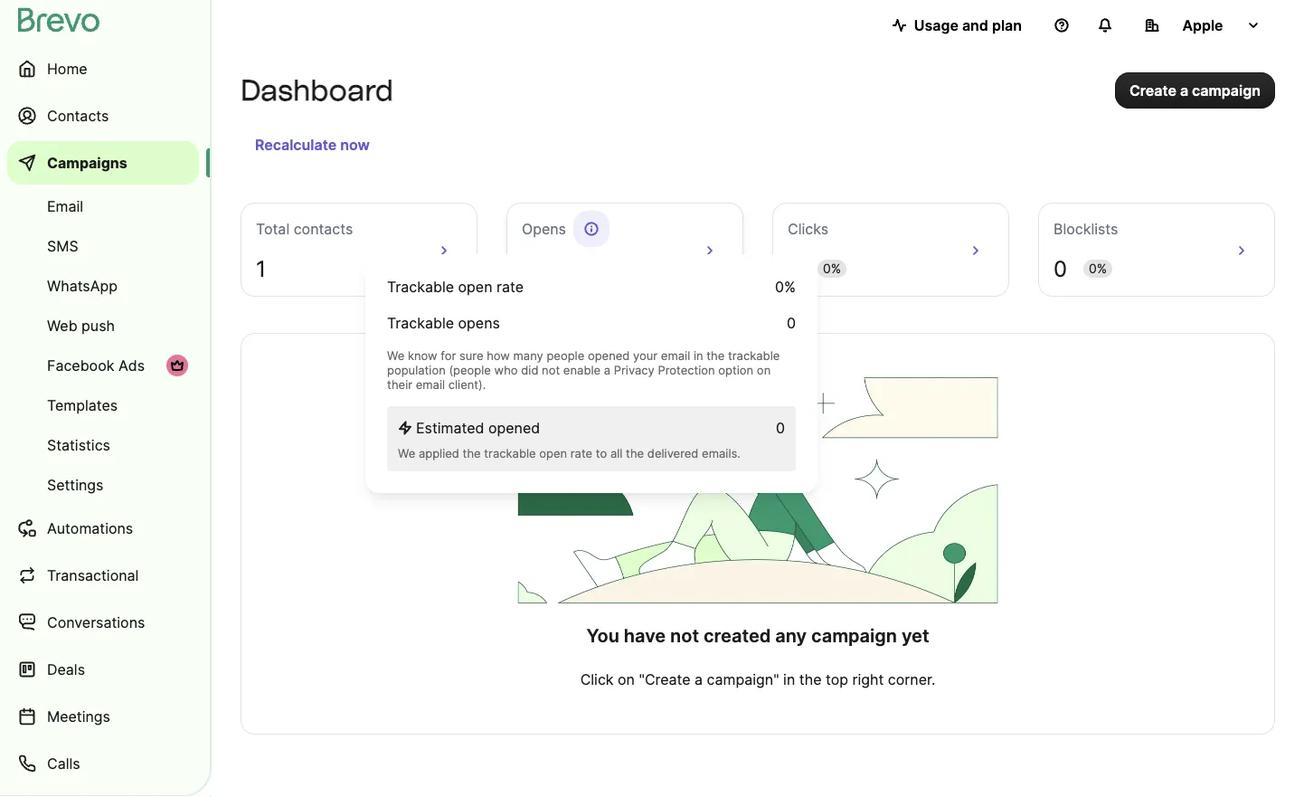 Task type: locate. For each thing, give the bounding box(es) containing it.
1 vertical spatial a
[[604, 363, 611, 377]]

email
[[661, 348, 691, 362], [416, 377, 445, 391]]

on inside we know for sure how many people opened your email in the trackable population (people who did not enable a privacy protection option on their email client).
[[757, 363, 771, 377]]

trackable open rate
[[387, 278, 524, 295]]

contacts
[[47, 107, 109, 124]]

campaigns link
[[7, 141, 199, 185]]

meetings
[[47, 708, 110, 725]]

we up population
[[387, 348, 405, 362]]

0%
[[823, 261, 842, 276], [1089, 261, 1108, 276], [775, 278, 796, 295]]

0 horizontal spatial in
[[694, 348, 704, 362]]

1 horizontal spatial on
[[757, 363, 771, 377]]

conversations
[[47, 614, 145, 631]]

the inside we know for sure how many people opened your email in the trackable population (people who did not enable a privacy protection option on their email client).
[[707, 348, 725, 362]]

1 vertical spatial campaign
[[812, 625, 898, 647]]

2 horizontal spatial 0%
[[1089, 261, 1108, 276]]

people
[[547, 348, 585, 362]]

a inside create a campaign button
[[1181, 81, 1189, 99]]

0 horizontal spatial email
[[416, 377, 445, 391]]

we for we applied the trackable open rate to all the delivered emails.
[[398, 446, 416, 460]]

we
[[387, 348, 405, 362], [398, 446, 416, 460]]

0 vertical spatial on
[[757, 363, 771, 377]]

trackable for trackable opens
[[387, 314, 454, 332]]

email down population
[[416, 377, 445, 391]]

1 horizontal spatial rate
[[571, 446, 593, 460]]

a right "create
[[695, 671, 703, 688]]

calls
[[47, 755, 80, 772]]

in inside we know for sure how many people opened your email in the trackable population (people who did not enable a privacy protection option on their email client).
[[694, 348, 704, 362]]

trackable for trackable open rate
[[387, 278, 454, 295]]

opened
[[588, 348, 630, 362], [489, 419, 540, 437]]

trackable opens
[[387, 314, 500, 332]]

a right enable
[[604, 363, 611, 377]]

we inside we know for sure how many people opened your email in the trackable population (people who did not enable a privacy protection option on their email client).
[[387, 348, 405, 362]]

rate
[[497, 278, 524, 295], [571, 446, 593, 460]]

0 horizontal spatial on
[[618, 671, 635, 688]]

in up protection
[[694, 348, 704, 362]]

estimated
[[416, 419, 485, 437]]

transactional
[[47, 566, 139, 584]]

0 vertical spatial campaign
[[1193, 81, 1261, 99]]

now
[[340, 136, 370, 153]]

0 vertical spatial not
[[542, 363, 560, 377]]

in
[[694, 348, 704, 362], [784, 671, 796, 688]]

1 horizontal spatial trackable
[[728, 348, 780, 362]]

opened up privacy
[[588, 348, 630, 362]]

email up protection
[[661, 348, 691, 362]]

not right have
[[671, 625, 700, 647]]

0 vertical spatial in
[[694, 348, 704, 362]]

trackable up option
[[728, 348, 780, 362]]

campaign down apple button
[[1193, 81, 1261, 99]]

trackable down estimated opened
[[484, 446, 536, 460]]

0 vertical spatial we
[[387, 348, 405, 362]]

1 vertical spatial trackable
[[484, 446, 536, 460]]

0% for clicks
[[823, 261, 842, 276]]

not inside we know for sure how many people opened your email in the trackable population (people who did not enable a privacy protection option on their email client).
[[542, 363, 560, 377]]

trackable
[[387, 278, 454, 295], [387, 314, 454, 332]]

0 horizontal spatial trackable
[[484, 446, 536, 460]]

a inside we know for sure how many people opened your email in the trackable population (people who did not enable a privacy protection option on their email client).
[[604, 363, 611, 377]]

population
[[387, 363, 446, 377]]

0 vertical spatial trackable
[[728, 348, 780, 362]]

whatsapp link
[[7, 268, 199, 304]]

any
[[776, 625, 807, 647]]

contacts
[[294, 220, 353, 238]]

apple
[[1183, 16, 1224, 34]]

opens
[[458, 314, 500, 332]]

a
[[1181, 81, 1189, 99], [604, 363, 611, 377], [695, 671, 703, 688]]

opened inside we know for sure how many people opened your email in the trackable population (people who did not enable a privacy protection option on their email client).
[[588, 348, 630, 362]]

1 horizontal spatial open
[[540, 446, 567, 460]]

campaign up "right"
[[812, 625, 898, 647]]

campaign"
[[707, 671, 780, 688]]

client).
[[449, 377, 486, 391]]

to
[[596, 446, 607, 460]]

open up opens
[[458, 278, 493, 295]]

0 horizontal spatial open
[[458, 278, 493, 295]]

0 vertical spatial opened
[[588, 348, 630, 362]]

0 horizontal spatial a
[[604, 363, 611, 377]]

0 horizontal spatial campaign
[[812, 625, 898, 647]]

recalculate now button
[[248, 130, 377, 159]]

1 vertical spatial in
[[784, 671, 796, 688]]

we applied the trackable open rate to all the delivered emails.
[[398, 446, 741, 460]]

open left to
[[540, 446, 567, 460]]

delivered
[[648, 446, 699, 460]]

0 horizontal spatial rate
[[497, 278, 524, 295]]

opened down the who
[[489, 419, 540, 437]]

trackable up know
[[387, 314, 454, 332]]

rate left to
[[571, 446, 593, 460]]

campaign inside create a campaign button
[[1193, 81, 1261, 99]]

statistics link
[[7, 427, 199, 463]]

protection
[[658, 363, 715, 377]]

1 horizontal spatial opened
[[588, 348, 630, 362]]

0 horizontal spatial not
[[542, 363, 560, 377]]

in down any
[[784, 671, 796, 688]]

the
[[707, 348, 725, 362], [463, 446, 481, 460], [626, 446, 644, 460], [800, 671, 822, 688]]

1 horizontal spatial 0%
[[823, 261, 842, 276]]

0 vertical spatial trackable
[[387, 278, 454, 295]]

how
[[487, 348, 510, 362]]

we left applied
[[398, 446, 416, 460]]

not down people
[[542, 363, 560, 377]]

0 vertical spatial a
[[1181, 81, 1189, 99]]

conversations link
[[7, 601, 199, 644]]

sms
[[47, 237, 78, 255]]

on right option
[[757, 363, 771, 377]]

automations
[[47, 519, 133, 537]]

sure
[[460, 348, 484, 362]]

1 vertical spatial on
[[618, 671, 635, 688]]

click on "create a campaign" in the top right corner.
[[581, 671, 936, 688]]

1 trackable from the top
[[387, 278, 454, 295]]

1 vertical spatial we
[[398, 446, 416, 460]]

0 vertical spatial open
[[458, 278, 493, 295]]

1 vertical spatial email
[[416, 377, 445, 391]]

1 vertical spatial trackable
[[387, 314, 454, 332]]

facebook
[[47, 357, 114, 374]]

on right "click" at the bottom of page
[[618, 671, 635, 688]]

2 horizontal spatial a
[[1181, 81, 1189, 99]]

the up option
[[707, 348, 725, 362]]

1 vertical spatial not
[[671, 625, 700, 647]]

0 horizontal spatial opened
[[489, 419, 540, 437]]

templates
[[47, 396, 118, 414]]

0
[[522, 255, 536, 282], [788, 255, 802, 282], [1054, 255, 1068, 282], [787, 314, 796, 332], [776, 419, 785, 437]]

trackable
[[728, 348, 780, 362], [484, 446, 536, 460]]

2 trackable from the top
[[387, 314, 454, 332]]

web push
[[47, 317, 115, 334]]

the down estimated opened
[[463, 446, 481, 460]]

emails.
[[702, 446, 741, 460]]

on
[[757, 363, 771, 377], [618, 671, 635, 688]]

rate up opens
[[497, 278, 524, 295]]

a right create
[[1181, 81, 1189, 99]]

campaign
[[1193, 81, 1261, 99], [812, 625, 898, 647]]

2 vertical spatial a
[[695, 671, 703, 688]]

trackable up trackable opens
[[387, 278, 454, 295]]

all
[[611, 446, 623, 460]]

1 horizontal spatial email
[[661, 348, 691, 362]]

1 horizontal spatial in
[[784, 671, 796, 688]]

1 horizontal spatial campaign
[[1193, 81, 1261, 99]]

1 vertical spatial open
[[540, 446, 567, 460]]

the left top
[[800, 671, 822, 688]]

"create
[[639, 671, 691, 688]]

and
[[963, 16, 989, 34]]

not
[[542, 363, 560, 377], [671, 625, 700, 647]]

web
[[47, 317, 77, 334]]



Task type: describe. For each thing, give the bounding box(es) containing it.
deals link
[[7, 648, 199, 691]]

ads
[[118, 357, 145, 374]]

yet
[[902, 625, 930, 647]]

whatsapp
[[47, 277, 118, 295]]

usage and plan button
[[878, 7, 1037, 43]]

enable
[[564, 363, 601, 377]]

dashboard
[[241, 73, 393, 108]]

settings link
[[7, 467, 199, 503]]

usage and plan
[[915, 16, 1023, 34]]

home
[[47, 60, 87, 77]]

your
[[633, 348, 658, 362]]

1
[[256, 255, 266, 282]]

total contacts
[[256, 220, 353, 238]]

web push link
[[7, 308, 199, 344]]

privacy
[[614, 363, 655, 377]]

left___rvooi image
[[170, 358, 185, 373]]

we for we know for sure how many people opened your email in the trackable population (people who did not enable a privacy protection option on their email client).
[[387, 348, 405, 362]]

who
[[495, 363, 518, 377]]

email
[[47, 197, 83, 215]]

create
[[1130, 81, 1177, 99]]

you
[[587, 625, 620, 647]]

email link
[[7, 188, 199, 224]]

templates link
[[7, 387, 199, 423]]

create a campaign
[[1130, 81, 1261, 99]]

1 vertical spatial opened
[[489, 419, 540, 437]]

deals
[[47, 661, 85, 678]]

0 horizontal spatial 0%
[[775, 278, 796, 295]]

know
[[408, 348, 438, 362]]

many
[[514, 348, 544, 362]]

the right all
[[626, 446, 644, 460]]

click
[[581, 671, 614, 688]]

clicks
[[788, 220, 829, 238]]

calls link
[[7, 742, 199, 785]]

created
[[704, 625, 771, 647]]

applied
[[419, 446, 460, 460]]

recalculate now
[[255, 136, 370, 153]]

their
[[387, 377, 413, 391]]

1 horizontal spatial not
[[671, 625, 700, 647]]

0 vertical spatial email
[[661, 348, 691, 362]]

campaigns
[[47, 154, 127, 171]]

1 horizontal spatial a
[[695, 671, 703, 688]]

sms link
[[7, 228, 199, 264]]

option
[[719, 363, 754, 377]]

push
[[82, 317, 115, 334]]

automations link
[[7, 507, 199, 550]]

trackable inside we know for sure how many people opened your email in the trackable population (people who did not enable a privacy protection option on their email client).
[[728, 348, 780, 362]]

have
[[624, 625, 666, 647]]

statistics
[[47, 436, 110, 454]]

recalculate
[[255, 136, 337, 153]]

plan
[[993, 16, 1023, 34]]

apple button
[[1131, 7, 1276, 43]]

for
[[441, 348, 456, 362]]

we know for sure how many people opened your email in the trackable population (people who did not enable a privacy protection option on their email client).
[[387, 348, 780, 391]]

create a campaign button
[[1116, 72, 1276, 109]]

transactional link
[[7, 554, 199, 597]]

contacts link
[[7, 94, 199, 138]]

did
[[521, 363, 539, 377]]

top
[[826, 671, 849, 688]]

facebook ads
[[47, 357, 145, 374]]

0% for blocklists
[[1089, 261, 1108, 276]]

meetings link
[[7, 695, 199, 738]]

usage
[[915, 16, 959, 34]]

1 vertical spatial rate
[[571, 446, 593, 460]]

opens
[[522, 220, 566, 238]]

settings
[[47, 476, 104, 494]]

0 vertical spatial rate
[[497, 278, 524, 295]]

home link
[[7, 47, 199, 90]]

you have not created any campaign yet
[[587, 625, 930, 647]]

blocklists
[[1054, 220, 1119, 238]]

facebook ads link
[[7, 347, 199, 384]]

(people
[[449, 363, 491, 377]]

total
[[256, 220, 290, 238]]

corner.
[[888, 671, 936, 688]]

right
[[853, 671, 884, 688]]

estimated opened
[[416, 419, 540, 437]]



Task type: vqa. For each thing, say whether or not it's contained in the screenshot.
We in the WE KNOW FOR SURE HOW MANY PEOPLE OPENED YOUR EMAIL IN THE TRACKABLE POPULATION (PEOPLE WHO DID NOT ENABLE A PRIVACY PROTECTION OPTION ON THEIR EMAIL CLIENT).
yes



